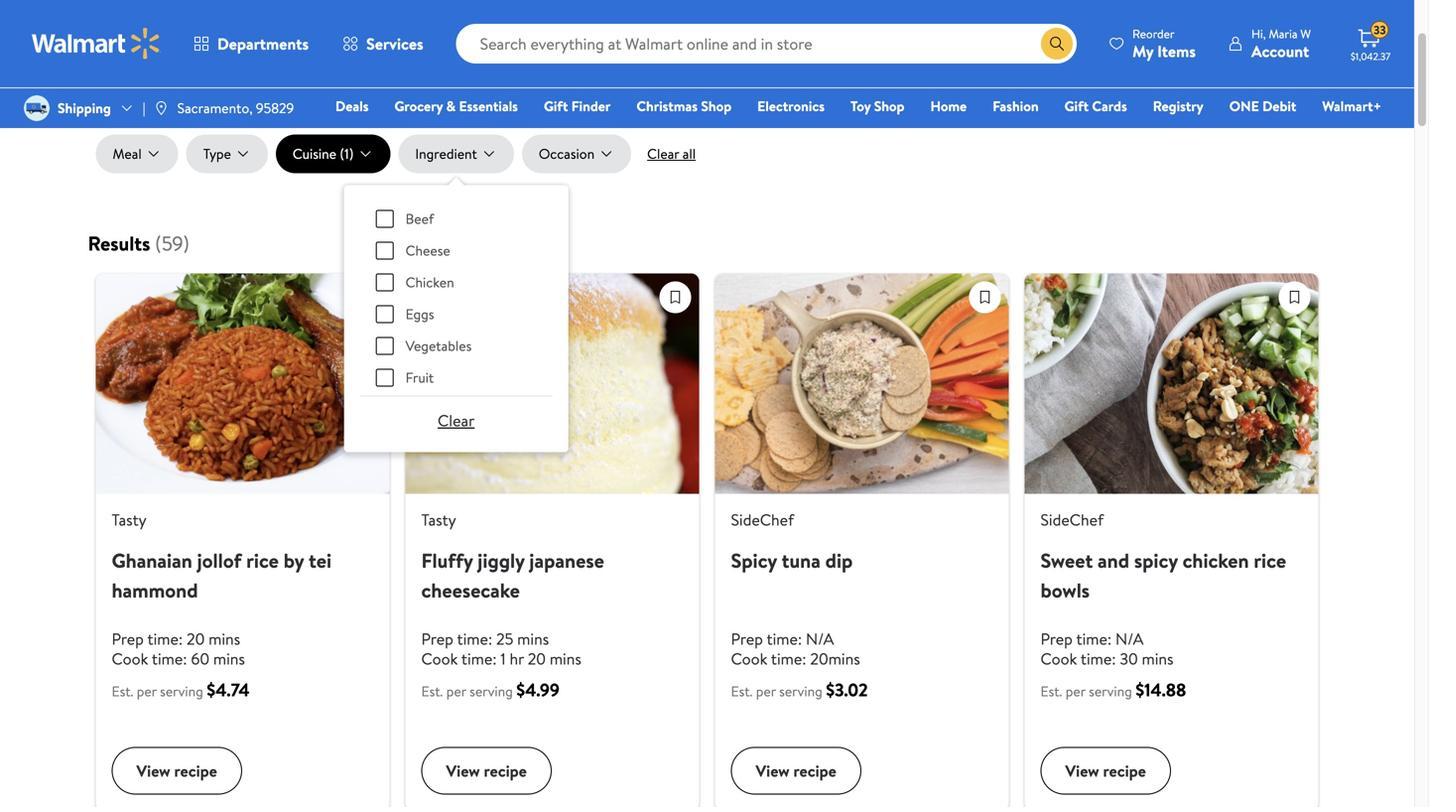 Task type: locate. For each thing, give the bounding box(es) containing it.
0 horizontal spatial rice
[[246, 547, 279, 575]]

per for sweet and spicy chicken rice bowls
[[1066, 682, 1086, 701]]

2 rice from the left
[[1254, 547, 1287, 575]]

3 serving from the left
[[780, 682, 823, 701]]

est. down prep time: 25 mins cook time: 1 hr 20 mins
[[422, 682, 443, 701]]

Eggs checkbox
[[376, 305, 394, 323]]

recipe down est. per serving $4.74
[[174, 760, 217, 782]]

prep inside prep time: 25 mins cook time: 1 hr 20 mins
[[422, 628, 454, 650]]

est. for sweet and spicy chicken rice bowls
[[1041, 682, 1063, 701]]

results (59)
[[88, 229, 190, 257]]

1 horizontal spatial and
[[1098, 547, 1130, 575]]

ingredient button
[[399, 135, 514, 173]]

1 tasty from the left
[[112, 509, 147, 531]]

per down prep time: 25 mins cook time: 1 hr 20 mins
[[447, 682, 466, 701]]

test image for fluffy jiggly japanese cheesecake
[[661, 283, 691, 312]]

1 horizontal spatial clear
[[648, 144, 680, 163]]

per for spicy tuna dip
[[756, 682, 776, 701]]

1 test image from the left
[[661, 283, 691, 312]]

and left spicy at bottom
[[1098, 547, 1130, 575]]

est. inside est. per serving $3.02
[[731, 682, 753, 701]]

serving down prep time: n/a cook time: 20mins
[[780, 682, 823, 701]]

2 cook from the left
[[422, 648, 458, 670]]

serving down '1'
[[470, 682, 513, 701]]

spicy
[[731, 547, 777, 575]]

my
[[1133, 40, 1154, 62]]

1 serving from the left
[[160, 682, 203, 701]]

cook inside prep time: 25 mins cook time: 1 hr 20 mins
[[422, 648, 458, 670]]

1 recipe from the left
[[174, 760, 217, 782]]

and left the add on the top of page
[[593, 37, 621, 62]]

tuna
[[782, 547, 821, 575]]

3 view recipe from the left
[[756, 760, 837, 782]]

sidechef for spicy
[[731, 509, 794, 531]]

per down prep time: 20 mins cook time: 60 mins
[[137, 682, 157, 701]]

clear left 'all'
[[648, 144, 680, 163]]

est. inside est. per serving $14.88
[[1041, 682, 1063, 701]]

 image
[[154, 100, 169, 116]]

1 horizontal spatial n/a
[[1116, 628, 1144, 650]]

20 right hr
[[528, 648, 546, 670]]

3 recipe from the left
[[794, 760, 837, 782]]

n/a inside prep time: n/a cook time: 20mins
[[806, 628, 835, 650]]

mins up $4.99
[[550, 648, 582, 670]]

2 n/a from the left
[[1116, 628, 1144, 650]]

test image
[[351, 283, 381, 312], [1280, 283, 1310, 312]]

w
[[1301, 25, 1312, 42]]

2 est. from the left
[[422, 682, 443, 701]]

to
[[789, 37, 806, 62]]

1 horizontal spatial rice
[[1254, 547, 1287, 575]]

sidechef up spicy
[[731, 509, 794, 531]]

serving down 60
[[160, 682, 203, 701]]

rice
[[246, 547, 279, 575], [1254, 547, 1287, 575]]

prep for fluffy jiggly japanese cheesecake
[[422, 628, 454, 650]]

gift for gift cards
[[1065, 96, 1089, 116]]

view for spicy tuna dip
[[756, 760, 790, 782]]

1 test image from the left
[[351, 283, 381, 312]]

rice right chicken
[[1254, 547, 1287, 575]]

$4.99
[[517, 678, 560, 703]]

2 test image from the left
[[1280, 283, 1310, 312]]

1 n/a from the left
[[806, 628, 835, 650]]

essentials
[[459, 96, 518, 116]]

view recipe down est. per serving $14.88
[[1066, 760, 1147, 782]]

1 horizontal spatial 20
[[528, 648, 546, 670]]

occasion
[[539, 144, 595, 163]]

fluffy jiggly japanese cheesecake image
[[406, 274, 700, 494]]

cook up est. per serving $14.88
[[1041, 648, 1078, 670]]

per
[[137, 682, 157, 701], [447, 682, 466, 701], [756, 682, 776, 701], [1066, 682, 1086, 701]]

cart!
[[849, 37, 885, 62]]

occasion button
[[522, 135, 632, 173]]

$1,042.37
[[1351, 50, 1391, 63]]

per inside est. per serving $4.74
[[137, 682, 157, 701]]

1 rice from the left
[[246, 547, 279, 575]]

1 vertical spatial and
[[1098, 547, 1130, 575]]

0 horizontal spatial n/a
[[806, 628, 835, 650]]

est. down prep time: 20 mins cook time: 60 mins
[[112, 682, 133, 701]]

recipe down est. per serving $4.99
[[484, 760, 527, 782]]

0 horizontal spatial clear
[[438, 409, 475, 431]]

Beef checkbox
[[376, 210, 394, 228]]

2 shop from the left
[[875, 96, 905, 116]]

serving inside est. per serving $4.74
[[160, 682, 203, 701]]

view down est. per serving $14.88
[[1066, 760, 1100, 782]]

1 est. from the left
[[112, 682, 133, 701]]

est. inside est. per serving $4.74
[[112, 682, 133, 701]]

clear
[[648, 144, 680, 163], [438, 409, 475, 431]]

prep down cheesecake
[[422, 628, 454, 650]]

beef
[[406, 209, 434, 228]]

2 tasty from the left
[[422, 509, 456, 531]]

view down est. per serving $4.74
[[137, 760, 170, 782]]

cook up est. per serving $3.02
[[731, 648, 768, 670]]

prep time: n/a cook time: 20mins
[[731, 628, 861, 670]]

walmart+
[[1323, 96, 1382, 116]]

Vegetables checkbox
[[376, 337, 394, 355]]

per down 'prep time: n/a cook time: 30 mins'
[[1066, 682, 1086, 701]]

rice left by
[[246, 547, 279, 575]]

sweet and spicy chicken rice bowls
[[1041, 547, 1287, 604]]

gift left cards
[[1065, 96, 1089, 116]]

per inside est. per serving $14.88
[[1066, 682, 1086, 701]]

$3.02
[[826, 678, 868, 703]]

3 view from the left
[[756, 760, 790, 782]]

departments button
[[177, 20, 326, 68]]

2 sidechef from the left
[[1041, 509, 1104, 531]]

60
[[191, 648, 210, 670]]

serving inside est. per serving $14.88
[[1089, 682, 1133, 701]]

view down est. per serving $3.02
[[756, 760, 790, 782]]

prep for ghanaian jollof rice by tei hammond
[[112, 628, 144, 650]]

1 sidechef from the left
[[731, 509, 794, 531]]

1 horizontal spatial gift
[[1065, 96, 1089, 116]]

0 horizontal spatial and
[[593, 37, 621, 62]]

spicy
[[1135, 547, 1178, 575]]

95829
[[256, 98, 294, 118]]

per down prep time: n/a cook time: 20mins
[[756, 682, 776, 701]]

gift finder link
[[535, 95, 620, 117]]

3 est. from the left
[[731, 682, 753, 701]]

2 gift from the left
[[1065, 96, 1089, 116]]

sacramento,
[[177, 98, 253, 118]]

mins right 25
[[517, 628, 549, 650]]

0 vertical spatial clear
[[648, 144, 680, 163]]

1 prep from the left
[[112, 628, 144, 650]]

test image for ghanaian jollof rice by tei hammond
[[351, 283, 381, 312]]

0 vertical spatial and
[[593, 37, 621, 62]]

sidechef up sweet
[[1041, 509, 1104, 531]]

serving down '30'
[[1089, 682, 1133, 701]]

prep inside 'prep time: n/a cook time: 30 mins'
[[1041, 628, 1073, 650]]

2 test image from the left
[[971, 283, 1000, 312]]

2 view recipe from the left
[[446, 760, 527, 782]]

n/a
[[806, 628, 835, 650], [1116, 628, 1144, 650]]

dip
[[826, 547, 853, 575]]

prep down bowls
[[1041, 628, 1073, 650]]

n/a inside 'prep time: n/a cook time: 30 mins'
[[1116, 628, 1144, 650]]

sweet and spicy chicken rice bowls image
[[1025, 274, 1319, 494]]

chicken
[[406, 273, 454, 292]]

1 shop from the left
[[701, 96, 732, 116]]

2 per from the left
[[447, 682, 466, 701]]

view for sweet and spicy chicken rice bowls
[[1066, 760, 1100, 782]]

n/a up est. per serving $3.02
[[806, 628, 835, 650]]

toy shop
[[851, 96, 905, 116]]

shop
[[701, 96, 732, 116], [875, 96, 905, 116]]

tasty
[[112, 509, 147, 531], [422, 509, 456, 531]]

recipe down est. per serving $14.88
[[1104, 760, 1147, 782]]

1 horizontal spatial tasty
[[422, 509, 456, 531]]

sidechef
[[731, 509, 794, 531], [1041, 509, 1104, 531]]

0 horizontal spatial tasty
[[112, 509, 147, 531]]

4 per from the left
[[1066, 682, 1086, 701]]

mins right '30'
[[1142, 648, 1174, 670]]

gift inside "link"
[[544, 96, 568, 116]]

view recipe down est. per serving $3.02
[[756, 760, 837, 782]]

and
[[593, 37, 621, 62], [1098, 547, 1130, 575]]

hi,
[[1252, 25, 1267, 42]]

services
[[366, 33, 424, 55]]

search icon image
[[1050, 36, 1066, 52]]

gift for gift finder
[[544, 96, 568, 116]]

1 vertical spatial clear
[[438, 409, 475, 431]]

prep inside prep time: n/a cook time: 20mins
[[731, 628, 764, 650]]

gift left finder
[[544, 96, 568, 116]]

cook
[[112, 648, 148, 670], [422, 648, 458, 670], [731, 648, 768, 670], [1041, 648, 1078, 670]]

cook up est. per serving $4.74
[[112, 648, 148, 670]]

prep time: n/a cook time: 30 mins
[[1041, 628, 1174, 670]]

1 horizontal spatial shop
[[875, 96, 905, 116]]

clear all button
[[632, 138, 712, 170]]

shop for toy shop
[[875, 96, 905, 116]]

4 est. from the left
[[1041, 682, 1063, 701]]

cheesecake
[[422, 577, 520, 604]]

test image
[[661, 283, 691, 312], [971, 283, 1000, 312]]

per inside est. per serving $3.02
[[756, 682, 776, 701]]

3 per from the left
[[756, 682, 776, 701]]

1 view recipe from the left
[[137, 760, 217, 782]]

view down est. per serving $4.99
[[446, 760, 480, 782]]

all
[[683, 144, 696, 163]]

0 horizontal spatial test image
[[351, 283, 381, 312]]

0 horizontal spatial shop
[[701, 96, 732, 116]]

clear for clear all
[[648, 144, 680, 163]]

0 horizontal spatial test image
[[661, 283, 691, 312]]

one
[[1230, 96, 1260, 116]]

view recipe down est. per serving $4.74
[[137, 760, 217, 782]]

4 view recipe from the left
[[1066, 760, 1147, 782]]

view recipe down est. per serving $4.99
[[446, 760, 527, 782]]

20 up est. per serving $4.74
[[187, 628, 205, 650]]

recipe for sweet and spicy chicken rice bowls
[[1104, 760, 1147, 782]]

reorder my items
[[1133, 25, 1197, 62]]

per inside est. per serving $4.99
[[447, 682, 466, 701]]

1 per from the left
[[137, 682, 157, 701]]

est. for fluffy jiggly japanese cheesecake
[[422, 682, 443, 701]]

prep down hammond
[[112, 628, 144, 650]]

serving for sweet and spicy chicken rice bowls
[[1089, 682, 1133, 701]]

clear down vegetables
[[438, 409, 475, 431]]

spicy tuna dip image
[[715, 274, 1009, 494]]

1 view from the left
[[137, 760, 170, 782]]

one debit link
[[1221, 95, 1306, 117]]

est.
[[112, 682, 133, 701], [422, 682, 443, 701], [731, 682, 753, 701], [1041, 682, 1063, 701]]

one debit
[[1230, 96, 1297, 116]]

finder
[[572, 96, 611, 116]]

3 prep from the left
[[731, 628, 764, 650]]

est. inside est. per serving $4.99
[[422, 682, 443, 701]]

and inside 'sweet and spicy chicken rice bowls'
[[1098, 547, 1130, 575]]

cook up est. per serving $4.99
[[422, 648, 458, 670]]

prep inside prep time: 20 mins cook time: 60 mins
[[112, 628, 144, 650]]

shop right christmas
[[701, 96, 732, 116]]

mins right 60
[[213, 648, 245, 670]]

registry
[[1154, 96, 1204, 116]]

fruit
[[406, 368, 434, 387]]

3 cook from the left
[[731, 648, 768, 670]]

serving inside est. per serving $4.99
[[470, 682, 513, 701]]

2 prep from the left
[[422, 628, 454, 650]]

recipe
[[174, 760, 217, 782], [484, 760, 527, 782], [794, 760, 837, 782], [1104, 760, 1147, 782]]

est. down 'prep time: n/a cook time: 30 mins'
[[1041, 682, 1063, 701]]

1 cook from the left
[[112, 648, 148, 670]]

gift cards link
[[1056, 95, 1137, 117]]

cards
[[1093, 96, 1128, 116]]

rice inside 'sweet and spicy chicken rice bowls'
[[1254, 547, 1287, 575]]

view recipe for spicy tuna dip
[[756, 760, 837, 782]]

christmas
[[637, 96, 698, 116]]

20 inside prep time: 25 mins cook time: 1 hr 20 mins
[[528, 648, 546, 670]]

4 view from the left
[[1066, 760, 1100, 782]]

shop inside "link"
[[701, 96, 732, 116]]

est. for ghanaian jollof rice by tei hammond
[[112, 682, 133, 701]]

shop right toy
[[875, 96, 905, 116]]

1 horizontal spatial sidechef
[[1041, 509, 1104, 531]]

your
[[810, 37, 845, 62]]

2 recipe from the left
[[484, 760, 527, 782]]

serving inside est. per serving $3.02
[[780, 682, 823, 701]]

1 gift from the left
[[544, 96, 568, 116]]

tasty up ghanaian
[[112, 509, 147, 531]]

0 horizontal spatial gift
[[544, 96, 568, 116]]

est. down prep time: n/a cook time: 20mins
[[731, 682, 753, 701]]

2 view from the left
[[446, 760, 480, 782]]

4 serving from the left
[[1089, 682, 1133, 701]]

4 cook from the left
[[1041, 648, 1078, 670]]

1 horizontal spatial test image
[[1280, 283, 1310, 312]]

serving
[[160, 682, 203, 701], [470, 682, 513, 701], [780, 682, 823, 701], [1089, 682, 1133, 701]]

 image
[[24, 95, 50, 121]]

view recipe
[[137, 760, 217, 782], [446, 760, 527, 782], [756, 760, 837, 782], [1066, 760, 1147, 782]]

4 recipe from the left
[[1104, 760, 1147, 782]]

recipe down est. per serving $3.02
[[794, 760, 837, 782]]

0 horizontal spatial 20
[[187, 628, 205, 650]]

recipe for ghanaian jollof rice by tei hammond
[[174, 760, 217, 782]]

4 prep from the left
[[1041, 628, 1073, 650]]

n/a up est. per serving $14.88
[[1116, 628, 1144, 650]]

prep up est. per serving $3.02
[[731, 628, 764, 650]]

walmart+ link
[[1314, 95, 1391, 117]]

gift cards
[[1065, 96, 1128, 116]]

1 horizontal spatial test image
[[971, 283, 1000, 312]]

view for ghanaian jollof rice by tei hammond
[[137, 760, 170, 782]]

time:
[[147, 628, 183, 650], [457, 628, 493, 650], [767, 628, 802, 650], [1077, 628, 1112, 650], [152, 648, 187, 670], [462, 648, 497, 670], [771, 648, 807, 670], [1081, 648, 1117, 670]]

2 serving from the left
[[470, 682, 513, 701]]

ingredients
[[657, 37, 744, 62]]

n/a for tuna
[[806, 628, 835, 650]]

tasty up "fluffy"
[[422, 509, 456, 531]]

0 horizontal spatial sidechef
[[731, 509, 794, 531]]



Task type: describe. For each thing, give the bounding box(es) containing it.
sweet
[[1041, 547, 1094, 575]]

deals
[[336, 96, 369, 116]]

explore
[[530, 37, 589, 62]]

Chicken checkbox
[[376, 274, 394, 291]]

rice inside ghanaian jollof rice by tei hammond
[[246, 547, 279, 575]]

home
[[931, 96, 967, 116]]

fashion
[[993, 96, 1039, 116]]

jiggly
[[478, 547, 525, 575]]

1
[[501, 648, 506, 670]]

electronics link
[[749, 95, 834, 117]]

prep for sweet and spicy chicken rice bowls
[[1041, 628, 1073, 650]]

account
[[1252, 40, 1310, 62]]

cuisine
[[293, 144, 337, 163]]

Cheese checkbox
[[376, 242, 394, 260]]

chicken
[[1183, 547, 1250, 575]]

$4.74
[[207, 678, 250, 703]]

cook inside prep time: n/a cook time: 20mins
[[731, 648, 768, 670]]

tei
[[309, 547, 332, 575]]

est. per serving $4.74
[[112, 678, 250, 703]]

tasty for ghanaian
[[112, 509, 147, 531]]

(1)
[[340, 144, 354, 163]]

japanese
[[530, 547, 605, 575]]

n/a for and
[[1116, 628, 1144, 650]]

fluffy jiggly japanese cheesecake
[[422, 547, 605, 604]]

prep for spicy tuna dip
[[731, 628, 764, 650]]

meal
[[113, 144, 142, 163]]

recipe for spicy tuna dip
[[794, 760, 837, 782]]

deals link
[[327, 95, 378, 117]]

departments
[[217, 33, 309, 55]]

sacramento, 95829
[[177, 98, 294, 118]]

bowls
[[1041, 577, 1090, 604]]

20 inside prep time: 20 mins cook time: 60 mins
[[187, 628, 205, 650]]

25
[[496, 628, 514, 650]]

&
[[446, 96, 456, 116]]

vegetables
[[406, 336, 472, 355]]

toy
[[851, 96, 871, 116]]

cook inside 'prep time: n/a cook time: 30 mins'
[[1041, 648, 1078, 670]]

view for fluffy jiggly japanese cheesecake
[[446, 760, 480, 782]]

ghanaian
[[112, 547, 192, 575]]

20mins
[[811, 648, 861, 670]]

registry link
[[1145, 95, 1213, 117]]

prep time: 25 mins cook time: 1 hr 20 mins
[[422, 628, 582, 670]]

christmas shop
[[637, 96, 732, 116]]

test image for sweet and spicy chicken rice bowls
[[1280, 283, 1310, 312]]

clear all
[[648, 144, 696, 163]]

cuisine (1) button
[[276, 135, 391, 173]]

meal button
[[96, 135, 178, 173]]

sidechef for sweet
[[1041, 509, 1104, 531]]

maria
[[1269, 25, 1298, 42]]

ghanaian jollof rice by tei hammond image
[[96, 274, 390, 494]]

type
[[203, 144, 231, 163]]

Walmart Site-Wide search field
[[456, 24, 1077, 64]]

est. for spicy tuna dip
[[731, 682, 753, 701]]

ingredient
[[415, 144, 477, 163]]

Search search field
[[456, 24, 1077, 64]]

debit
[[1263, 96, 1297, 116]]

hi, maria w account
[[1252, 25, 1312, 62]]

reorder
[[1133, 25, 1175, 42]]

fluffy
[[422, 547, 473, 575]]

|
[[143, 98, 146, 118]]

view recipe for fluffy jiggly japanese cheesecake
[[446, 760, 527, 782]]

recipe for fluffy jiggly japanese cheesecake
[[484, 760, 527, 782]]

results
[[88, 229, 150, 257]]

toy shop link
[[842, 95, 914, 117]]

and for spicy
[[1098, 547, 1130, 575]]

cheese
[[406, 241, 451, 260]]

Fruit checkbox
[[376, 369, 394, 387]]

serving for fluffy jiggly japanese cheesecake
[[470, 682, 513, 701]]

per for fluffy jiggly japanese cheesecake
[[447, 682, 466, 701]]

$14.88
[[1136, 678, 1187, 703]]

mins inside 'prep time: n/a cook time: 30 mins'
[[1142, 648, 1174, 670]]

est. per serving $3.02
[[731, 678, 868, 703]]

prep time: 20 mins cook time: 60 mins
[[112, 628, 245, 670]]

electronics
[[758, 96, 825, 116]]

serving for spicy tuna dip
[[780, 682, 823, 701]]

shop for christmas shop
[[701, 96, 732, 116]]

ghanaian jollof rice by tei hammond
[[112, 547, 332, 604]]

home link
[[922, 95, 976, 117]]

fashion link
[[984, 95, 1048, 117]]

grocery & essentials
[[395, 96, 518, 116]]

clear for clear
[[438, 409, 475, 431]]

33
[[1374, 22, 1387, 38]]

shipping
[[58, 98, 111, 118]]

view recipe for ghanaian jollof rice by tei hammond
[[137, 760, 217, 782]]

items
[[1158, 40, 1197, 62]]

and for add
[[593, 37, 621, 62]]

tasty for fluffy
[[422, 509, 456, 531]]

est. per serving $14.88
[[1041, 678, 1187, 703]]

add
[[625, 37, 653, 62]]

view recipe for sweet and spicy chicken rice bowls
[[1066, 760, 1147, 782]]

per for ghanaian jollof rice by tei hammond
[[137, 682, 157, 701]]

jollof
[[197, 547, 242, 575]]

cook inside prep time: 20 mins cook time: 60 mins
[[112, 648, 148, 670]]

cuisine (1)
[[293, 144, 354, 163]]

serving for ghanaian jollof rice by tei hammond
[[160, 682, 203, 701]]

grocery & essentials link
[[386, 95, 527, 117]]

by
[[284, 547, 304, 575]]

(59)
[[155, 229, 190, 257]]

test image for spicy tuna dip
[[971, 283, 1000, 312]]

hr
[[510, 648, 524, 670]]

walmart image
[[32, 28, 161, 60]]

grocery
[[395, 96, 443, 116]]

mins up the $4.74
[[209, 628, 240, 650]]

spicy tuna dip
[[731, 547, 853, 575]]

est. per serving $4.99
[[422, 678, 560, 703]]

clear button
[[414, 401, 499, 440]]



Task type: vqa. For each thing, say whether or not it's contained in the screenshot.
the middle 4
no



